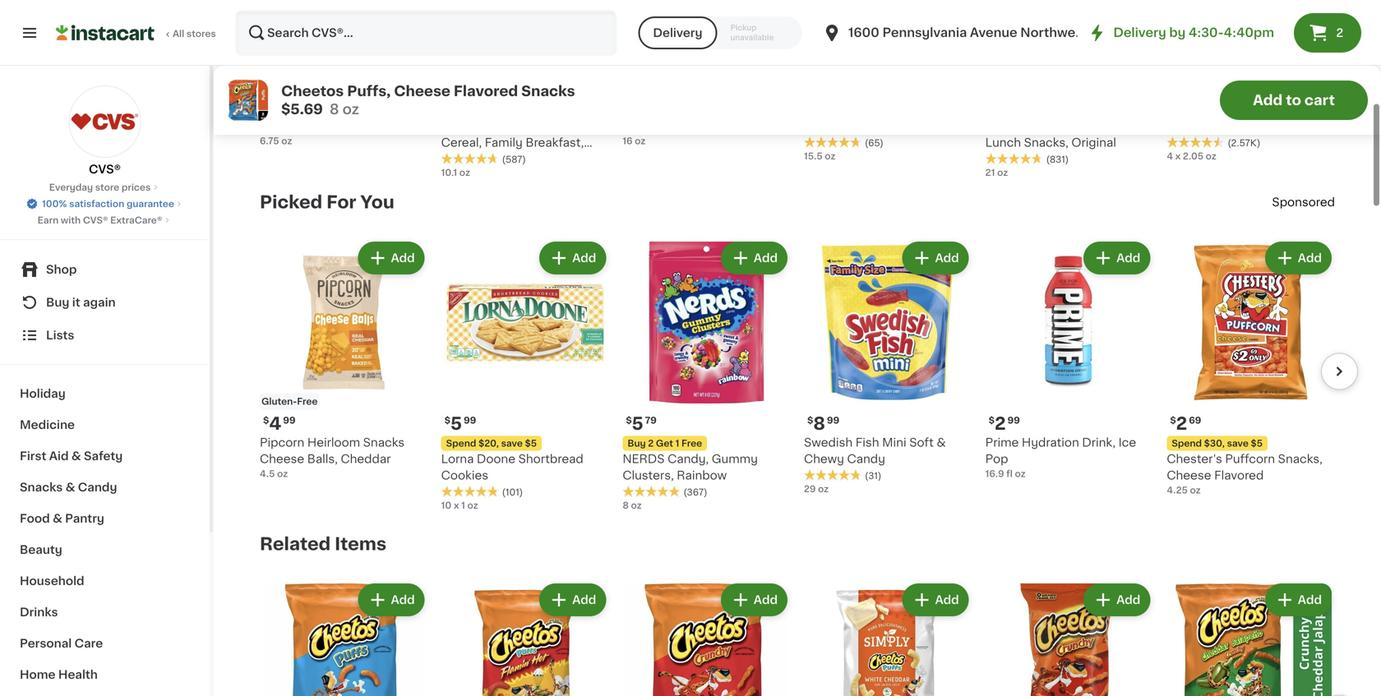 Task type: describe. For each thing, give the bounding box(es) containing it.
16 oz
[[623, 137, 646, 146]]

2 vertical spatial 4
[[269, 415, 281, 433]]

snacks, inside chester's puffcorn snacks, cheese flavored 4.25 oz
[[1278, 454, 1323, 465]]

1600
[[849, 27, 880, 39]]

4.5
[[260, 470, 275, 479]]

cheese inside 8 spend $32, save $5 kraft original mac & cheese easy microwavable dinner
[[1286, 104, 1331, 116]]

snacks inside cheetos puffs, cheese flavored snacks $5.69 8 oz
[[521, 84, 575, 98]]

first aid & safety link
[[10, 441, 200, 472]]

spend $20, save $5
[[446, 439, 537, 448]]

medicine
[[20, 419, 75, 431]]

6.75
[[260, 137, 279, 146]]

2 inside button
[[1337, 27, 1344, 39]]

pop
[[986, 454, 1008, 465]]

cheese inside "5 spend $30, save $5 smartfood white cheddar cheese popcorn 6.75 oz"
[[260, 121, 304, 132]]

5 spend $30, save $5 smartfood white cheddar cheese popcorn 6.75 oz
[[260, 66, 411, 146]]

beauty
[[20, 544, 62, 556]]

cheddar inside pipcorn heirloom snacks cheese balls, cheddar 4.5 oz
[[341, 454, 391, 465]]

lorna
[[441, 454, 474, 465]]

delivery by 4:30-4:40pm
[[1114, 27, 1275, 39]]

(65)
[[865, 139, 884, 148]]

$ for spend $30, save $5
[[1170, 416, 1176, 425]]

to
[[1286, 93, 1302, 107]]

holiday
[[20, 388, 66, 400]]

4 for 4 x 2.05 oz
[[1167, 152, 1173, 161]]

& down first aid & safety
[[66, 482, 75, 493]]

$5 inside 8 spend $32, save $5 kraft original mac & cheese easy microwavable dinner
[[1251, 90, 1263, 99]]

get inside 7 buy 1 get 1 free kellogg froot loops breakfast cereal, kids cereal, family breakfast, original
[[473, 90, 490, 99]]

1 right 10 at the bottom
[[461, 501, 465, 510]]

1 vertical spatial crackers,
[[1063, 121, 1117, 132]]

(101)
[[502, 488, 523, 497]]

delivery for delivery by 4:30-4:40pm
[[1114, 27, 1167, 39]]

service type group
[[638, 16, 803, 49]]

with
[[61, 216, 81, 225]]

pipcorn heirloom snacks cheese balls, cheddar 4.5 oz
[[260, 437, 405, 479]]

gluten-free
[[261, 397, 318, 406]]

69
[[1189, 416, 1202, 425]]

add to cart button
[[1220, 81, 1368, 120]]

flavored inside chester's puffcorn snacks, cheese flavored 4.25 oz
[[1215, 470, 1264, 482]]

spend inside "5 spend $30, save $5 smartfood white cheddar cheese popcorn 6.75 oz"
[[265, 90, 295, 99]]

7 buy 1 get 1 free kellogg froot loops breakfast cereal, kids cereal, family breakfast, original
[[441, 66, 584, 165]]

cheese inside cheetos puffs, cheese flavored snacks $5.69 8 oz
[[394, 84, 451, 98]]

chester's
[[1167, 454, 1223, 465]]

save inside "5 spend $30, save $5 smartfood white cheddar cheese popcorn 6.75 oz"
[[320, 90, 342, 99]]

free inside 7 buy 1 get 1 free kellogg froot loops breakfast cereal, kids cereal, family breakfast, original
[[498, 90, 519, 99]]

baked
[[986, 121, 1022, 132]]

add to cart
[[1253, 93, 1335, 107]]

1 up the candy,
[[676, 439, 679, 448]]

cheez-
[[986, 104, 1027, 116]]

cheetos
[[281, 84, 344, 98]]

medicine link
[[10, 410, 200, 441]]

cvs® link
[[69, 86, 141, 178]]

x for lorna doone shortbread cookies
[[454, 501, 459, 510]]

everyday
[[49, 183, 93, 192]]

item carousel region containing add
[[260, 574, 1358, 696]]

add inside button
[[1253, 93, 1283, 107]]

white
[[324, 104, 358, 116]]

picked
[[260, 194, 322, 211]]

heirloom
[[307, 437, 360, 449]]

2.05
[[1183, 152, 1204, 161]]

flavored inside cheetos puffs, cheese flavored snacks $5.69 8 oz
[[454, 84, 518, 98]]

oz inside "5 spend $30, save $5 smartfood white cheddar cheese popcorn 6.75 oz"
[[281, 137, 292, 146]]

delivery by 4:30-4:40pm link
[[1087, 23, 1275, 43]]

all stores link
[[56, 10, 217, 56]]

soft
[[910, 437, 934, 449]]

99 for 8
[[827, 416, 840, 425]]

pantry
[[65, 513, 104, 525]]

8 up swedish
[[814, 415, 825, 433]]

dinner
[[1280, 121, 1319, 132]]

1 up kellogg
[[467, 90, 471, 99]]

for
[[327, 194, 356, 211]]

1 horizontal spatial $30,
[[1204, 439, 1225, 448]]

100% satisfaction guarantee button
[[26, 194, 184, 211]]

4.25
[[1167, 486, 1188, 495]]

5 for lorna doone shortbread cookies
[[451, 415, 462, 433]]

7
[[451, 66, 461, 83]]

mac
[[1246, 104, 1271, 116]]

cheez-it cheese crackers, baked snack crackers, lunch snacks, original
[[986, 104, 1140, 148]]

spend $30, save $5
[[1172, 439, 1263, 448]]

home health link
[[10, 659, 200, 691]]

cart
[[1305, 93, 1335, 107]]

store
[[95, 183, 119, 192]]

(587)
[[502, 155, 526, 164]]

swedish
[[804, 437, 853, 449]]

all
[[173, 29, 184, 38]]

16.9
[[986, 470, 1004, 479]]

0 vertical spatial crackers,
[[1086, 104, 1140, 116]]

buy inside 7 buy 1 get 1 free kellogg froot loops breakfast cereal, kids cereal, family breakfast, original
[[446, 90, 465, 99]]

Search field
[[237, 12, 615, 54]]

related
[[260, 536, 331, 553]]

$ for pipcorn heirloom snacks cheese balls, cheddar
[[263, 416, 269, 425]]

oz right "21"
[[998, 168, 1008, 177]]

1 up froot
[[492, 90, 496, 99]]

doone
[[477, 454, 516, 465]]

food & pantry
[[20, 513, 104, 525]]

chewy
[[804, 454, 844, 465]]

smartfood
[[260, 104, 321, 116]]

99 for 2
[[1008, 416, 1020, 425]]

10.1 oz
[[441, 168, 470, 177]]

0 horizontal spatial cereal,
[[441, 137, 482, 148]]

$20,
[[479, 439, 499, 448]]

instacart logo image
[[56, 23, 155, 43]]

(831)
[[1046, 155, 1069, 164]]

99 for 5
[[464, 416, 476, 425]]

8 for 8
[[995, 66, 1007, 83]]

$ 5 79
[[626, 415, 657, 433]]

oz inside pipcorn heirloom snacks cheese balls, cheddar 4.5 oz
[[277, 470, 288, 479]]

lunch
[[986, 137, 1021, 148]]

candy,
[[668, 454, 709, 465]]

79
[[645, 416, 657, 425]]

oz right 10 at the bottom
[[467, 501, 478, 510]]

ice
[[1119, 437, 1137, 449]]

earn
[[38, 216, 59, 225]]

oz down clusters,
[[631, 501, 642, 510]]

cheese inside pipcorn heirloom snacks cheese balls, cheddar 4.5 oz
[[260, 454, 304, 465]]

0 vertical spatial cvs®
[[89, 164, 121, 175]]

family
[[485, 137, 523, 148]]

1 vertical spatial get
[[656, 439, 673, 448]]

1 vertical spatial cvs®
[[83, 216, 108, 225]]

you
[[360, 194, 395, 211]]

prime
[[986, 437, 1019, 449]]

everyday store prices link
[[49, 181, 161, 194]]

home
[[20, 669, 56, 681]]

spend up lorna
[[446, 439, 476, 448]]

x for kraft original mac & cheese easy microwavable dinner
[[1176, 152, 1181, 161]]

$ for spend $20, save $5
[[445, 416, 451, 425]]



Task type: locate. For each thing, give the bounding box(es) containing it.
2 up prime
[[995, 415, 1006, 433]]

$ up swedish
[[807, 416, 814, 425]]

snacks
[[521, 84, 575, 98], [363, 437, 405, 449], [20, 482, 63, 493]]

$ inside $ 2 69
[[1170, 416, 1176, 425]]

0 horizontal spatial delivery
[[653, 27, 703, 39]]

8
[[995, 66, 1007, 83], [1176, 66, 1188, 83], [330, 102, 339, 116], [814, 415, 825, 433], [623, 501, 629, 510]]

candy down "safety"
[[78, 482, 117, 493]]

None search field
[[235, 10, 617, 56]]

& right aid at left
[[71, 451, 81, 462]]

$ up lorna
[[445, 416, 451, 425]]

1 horizontal spatial x
[[1176, 152, 1181, 161]]

microwavable
[[1198, 121, 1278, 132]]

cheetos puffs, cheese flavored snacks $5.69 8 oz
[[281, 84, 575, 116]]

items
[[335, 536, 387, 553]]

save up doone
[[501, 439, 523, 448]]

$30, up $5.69
[[297, 90, 318, 99]]

8 for 8 spend $32, save $5 kraft original mac & cheese easy microwavable dinner
[[1176, 66, 1188, 83]]

spend
[[265, 90, 295, 99], [1172, 90, 1202, 99], [446, 439, 476, 448], [1172, 439, 1202, 448]]

2 99 from the left
[[464, 416, 476, 425]]

product group containing 8
[[804, 239, 972, 496]]

99 inside the $ 8 99
[[827, 416, 840, 425]]

1 vertical spatial candy
[[78, 482, 117, 493]]

kraft
[[1167, 104, 1195, 116]]

oz inside cheetos puffs, cheese flavored snacks $5.69 8 oz
[[343, 102, 359, 116]]

1 horizontal spatial cereal,
[[499, 121, 540, 132]]

flavored down puffcorn
[[1215, 470, 1264, 482]]

0 vertical spatial buy
[[446, 90, 465, 99]]

loops
[[521, 104, 557, 116]]

& right "food"
[[53, 513, 62, 525]]

99 inside $ 4 99
[[283, 416, 296, 425]]

4 99 from the left
[[1008, 416, 1020, 425]]

$5 up shortbread
[[525, 439, 537, 448]]

personal care link
[[10, 628, 200, 659]]

cheese inside chester's puffcorn snacks, cheese flavored 4.25 oz
[[1167, 470, 1212, 482]]

0 horizontal spatial free
[[297, 397, 318, 406]]

2 horizontal spatial buy
[[628, 439, 646, 448]]

care
[[75, 638, 103, 650]]

shop
[[46, 264, 77, 275]]

3 $ from the left
[[807, 416, 814, 425]]

8 up popcorn
[[330, 102, 339, 116]]

$30,
[[297, 90, 318, 99], [1204, 439, 1225, 448]]

$ left 79
[[626, 416, 632, 425]]

0 vertical spatial get
[[473, 90, 490, 99]]

drinks link
[[10, 597, 200, 628]]

snacks, down snack
[[1024, 137, 1069, 148]]

snacks up loops
[[521, 84, 575, 98]]

nsored
[[1295, 197, 1335, 208]]

stores
[[187, 29, 216, 38]]

1 vertical spatial cereal,
[[441, 137, 482, 148]]

1 vertical spatial flavored
[[1215, 470, 1264, 482]]

clusters,
[[623, 470, 674, 482]]

99 inside $ 2 99
[[1008, 416, 1020, 425]]

1 horizontal spatial flavored
[[1215, 470, 1264, 482]]

2 horizontal spatial 4
[[1167, 152, 1173, 161]]

oz
[[343, 102, 359, 116], [281, 137, 292, 146], [635, 137, 646, 146], [825, 152, 836, 161], [1206, 152, 1217, 161], [459, 168, 470, 177], [998, 168, 1008, 177], [277, 470, 288, 479], [1015, 470, 1026, 479], [818, 485, 829, 494], [1190, 486, 1201, 495], [467, 501, 478, 510], [631, 501, 642, 510]]

froot
[[488, 104, 518, 116]]

oz up popcorn
[[343, 102, 359, 116]]

cheese up snack
[[1038, 104, 1083, 116]]

product group
[[260, 239, 428, 481], [441, 239, 610, 512], [623, 239, 791, 512], [804, 239, 972, 496], [986, 239, 1154, 481], [1167, 239, 1335, 497], [260, 581, 428, 696], [441, 581, 610, 696], [623, 581, 791, 696], [804, 581, 972, 696], [986, 581, 1154, 696], [1167, 581, 1335, 696]]

$ 5 99
[[445, 415, 476, 433]]

cvs® down satisfaction
[[83, 216, 108, 225]]

0 vertical spatial original
[[1198, 104, 1243, 116]]

save up puffcorn
[[1227, 439, 1249, 448]]

cheddar down heirloom
[[341, 454, 391, 465]]

fish
[[856, 437, 879, 449]]

free up froot
[[498, 90, 519, 99]]

21
[[986, 168, 995, 177]]

earn with cvs® extracare®
[[38, 216, 162, 225]]

personal
[[20, 638, 72, 650]]

drink,
[[1082, 437, 1116, 449]]

4 $ from the left
[[989, 416, 995, 425]]

2 vertical spatial snacks
[[20, 482, 63, 493]]

x right 10 at the bottom
[[454, 501, 459, 510]]

4 left 2.05
[[1167, 152, 1173, 161]]

cheddar down puffs,
[[361, 104, 411, 116]]

0 vertical spatial free
[[498, 90, 519, 99]]

1 vertical spatial free
[[297, 397, 318, 406]]

holiday link
[[10, 378, 200, 410]]

first aid & safety
[[20, 451, 123, 462]]

x left 2.05
[[1176, 152, 1181, 161]]

0 vertical spatial snacks,
[[1024, 137, 1069, 148]]

0 horizontal spatial 4
[[269, 415, 281, 433]]

item carousel region containing 4
[[237, 232, 1358, 528]]

cheese inside cheez-it cheese crackers, baked snack crackers, lunch snacks, original
[[1038, 104, 1083, 116]]

& inside 'link'
[[53, 513, 62, 525]]

original inside 8 spend $32, save $5 kraft original mac & cheese easy microwavable dinner
[[1198, 104, 1243, 116]]

0 horizontal spatial original
[[441, 153, 486, 165]]

spend up chester's
[[1172, 439, 1202, 448]]

gluten-
[[261, 397, 297, 406]]

$ for swedish fish mini soft & chewy candy
[[807, 416, 814, 425]]

easy
[[1167, 121, 1195, 132]]

0 horizontal spatial x
[[454, 501, 459, 510]]

satisfaction
[[69, 199, 124, 208]]

lorna doone shortbread cookies
[[441, 454, 584, 482]]

spend up kraft
[[1172, 90, 1202, 99]]

100%
[[42, 199, 67, 208]]

2 horizontal spatial snacks
[[521, 84, 575, 98]]

$ inside the $ 8 99
[[807, 416, 814, 425]]

0 horizontal spatial 5
[[269, 66, 281, 83]]

get up kellogg
[[473, 90, 490, 99]]

buy up "nerds"
[[628, 439, 646, 448]]

cheddar
[[361, 104, 411, 116], [341, 454, 391, 465]]

$5 inside "5 spend $30, save $5 smartfood white cheddar cheese popcorn 6.75 oz"
[[344, 90, 356, 99]]

snacks,
[[1024, 137, 1069, 148], [1278, 454, 1323, 465]]

0 horizontal spatial snacks
[[20, 482, 63, 493]]

$ inside $ 4 99
[[263, 416, 269, 425]]

oz right 2.05
[[1206, 152, 1217, 161]]

lists
[[46, 330, 74, 341]]

2 up 'add to cart' button at the top of the page
[[1337, 27, 1344, 39]]

pipcorn
[[260, 437, 305, 449]]

0 vertical spatial snacks
[[521, 84, 575, 98]]

$ up prime
[[989, 416, 995, 425]]

$5 up white
[[344, 90, 356, 99]]

buy left it
[[46, 297, 69, 308]]

2 for buy 2 get 1 free
[[648, 439, 654, 448]]

5 left 79
[[632, 415, 644, 433]]

fl
[[1007, 470, 1013, 479]]

2 left 69
[[1176, 415, 1188, 433]]

original inside 7 buy 1 get 1 free kellogg froot loops breakfast cereal, kids cereal, family breakfast, original
[[441, 153, 486, 165]]

flavored up froot
[[454, 84, 518, 98]]

save
[[320, 90, 342, 99], [1227, 90, 1249, 99], [501, 439, 523, 448], [1227, 439, 1249, 448]]

free up pipcorn
[[297, 397, 318, 406]]

& left to
[[1274, 104, 1283, 116]]

oz right 6.75
[[281, 137, 292, 146]]

oz right the 4.25
[[1190, 486, 1201, 495]]

cvs® up everyday store prices 'link'
[[89, 164, 121, 175]]

0 horizontal spatial buy
[[46, 297, 69, 308]]

1 horizontal spatial get
[[656, 439, 673, 448]]

2 $ from the left
[[445, 416, 451, 425]]

save up white
[[320, 90, 342, 99]]

8 up cheez-
[[995, 66, 1007, 83]]

crackers, up (831)
[[1063, 121, 1117, 132]]

shortbread
[[519, 454, 584, 465]]

puffcorn
[[1226, 454, 1275, 465]]

1 horizontal spatial candy
[[847, 454, 886, 465]]

oz inside the prime hydration drink, ice pop 16.9 fl oz
[[1015, 470, 1026, 479]]

snacks & candy link
[[10, 472, 200, 503]]

shop link
[[10, 253, 200, 286]]

1 vertical spatial snacks,
[[1278, 454, 1323, 465]]

&
[[1274, 104, 1283, 116], [937, 437, 946, 449], [71, 451, 81, 462], [66, 482, 75, 493], [53, 513, 62, 525]]

2 horizontal spatial 5
[[632, 415, 644, 433]]

$ left 69
[[1170, 416, 1176, 425]]

candy inside swedish fish mini soft & chewy candy
[[847, 454, 886, 465]]

5 $ from the left
[[626, 416, 632, 425]]

1 vertical spatial original
[[1072, 137, 1117, 148]]

beauty link
[[10, 534, 200, 566]]

candy down 'fish'
[[847, 454, 886, 465]]

get up "nerds"
[[656, 439, 673, 448]]

0 vertical spatial cereal,
[[499, 121, 540, 132]]

2 for $ 2 69
[[1176, 415, 1188, 433]]

snacks, inside cheez-it cheese crackers, baked snack crackers, lunch snacks, original
[[1024, 137, 1069, 148]]

household link
[[10, 566, 200, 597]]

item carousel region containing 5
[[260, 0, 1358, 186]]

$5.69
[[281, 102, 323, 116]]

cheese down pipcorn
[[260, 454, 304, 465]]

1 vertical spatial x
[[454, 501, 459, 510]]

4 up tostitos
[[814, 66, 826, 83]]

0 vertical spatial $30,
[[297, 90, 318, 99]]

snacks inside pipcorn heirloom snacks cheese balls, cheddar 4.5 oz
[[363, 437, 405, 449]]

buy 2 get 1 free
[[628, 439, 702, 448]]

$ inside $ 5 99
[[445, 416, 451, 425]]

food & pantry link
[[10, 503, 200, 534]]

8 inside 8 spend $32, save $5 kraft original mac & cheese easy microwavable dinner
[[1176, 66, 1188, 83]]

99 up spend $20, save $5
[[464, 416, 476, 425]]

prime hydration drink, ice pop 16.9 fl oz
[[986, 437, 1137, 479]]

$ for buy 2 get 1 free
[[626, 416, 632, 425]]

1 vertical spatial buy
[[46, 297, 69, 308]]

buy for buy 2 get 1 free
[[628, 439, 646, 448]]

oz right 16
[[635, 137, 646, 146]]

1 vertical spatial item carousel region
[[237, 232, 1358, 528]]

4 for 4
[[814, 66, 826, 83]]

snacks & candy
[[20, 482, 117, 493]]

$5 up 'mac'
[[1251, 90, 1263, 99]]

1 horizontal spatial free
[[498, 90, 519, 99]]

snacks up "food"
[[20, 482, 63, 493]]

8 inside cheetos puffs, cheese flavored snacks $5.69 8 oz
[[330, 102, 339, 116]]

medium
[[804, 121, 851, 132]]

$ inside "$ 5 79"
[[626, 416, 632, 425]]

5 for nerds candy, gummy clusters, rainbow
[[632, 415, 644, 433]]

oz right 'fl'
[[1015, 470, 1026, 479]]

product group containing 4
[[260, 239, 428, 481]]

food
[[20, 513, 50, 525]]

cvs® logo image
[[69, 86, 141, 158]]

1 horizontal spatial delivery
[[1114, 27, 1167, 39]]

99 up prime
[[1008, 416, 1020, 425]]

3 99 from the left
[[827, 416, 840, 425]]

& inside swedish fish mini soft & chewy candy
[[937, 437, 946, 449]]

1 horizontal spatial original
[[1072, 137, 1117, 148]]

tostitos chunky salsa, medium
[[804, 104, 934, 132]]

99 down gluten-free
[[283, 416, 296, 425]]

1 99 from the left
[[283, 416, 296, 425]]

99 for 4
[[283, 416, 296, 425]]

cheese up dinner
[[1286, 104, 1331, 116]]

kellogg
[[441, 104, 485, 116]]

2 vertical spatial free
[[682, 439, 702, 448]]

original inside cheez-it cheese crackers, baked snack crackers, lunch snacks, original
[[1072, 137, 1117, 148]]

pennsylvania
[[883, 27, 967, 39]]

cheese up kellogg
[[394, 84, 451, 98]]

health
[[58, 669, 98, 681]]

4 up pipcorn
[[269, 415, 281, 433]]

99 up swedish
[[827, 416, 840, 425]]

8 for 8 oz
[[623, 501, 629, 510]]

oz inside chester's puffcorn snacks, cheese flavored 4.25 oz
[[1190, 486, 1201, 495]]

2 for $ 2 99
[[995, 415, 1006, 433]]

$30, up chester's
[[1204, 439, 1225, 448]]

0 vertical spatial cheddar
[[361, 104, 411, 116]]

5 inside "5 spend $30, save $5 smartfood white cheddar cheese popcorn 6.75 oz"
[[269, 66, 281, 83]]

cereal, up family
[[499, 121, 540, 132]]

1 vertical spatial 4
[[1167, 152, 1173, 161]]

cereal,
[[499, 121, 540, 132], [441, 137, 482, 148]]

snacks, right puffcorn
[[1278, 454, 1323, 465]]

2 vertical spatial buy
[[628, 439, 646, 448]]

29 oz
[[804, 485, 829, 494]]

save right '$32,'
[[1227, 90, 1249, 99]]

tostitos
[[804, 104, 850, 116]]

personal care
[[20, 638, 103, 650]]

0 horizontal spatial snacks,
[[1024, 137, 1069, 148]]

8 down clusters,
[[623, 501, 629, 510]]

5 up smartfood
[[269, 66, 281, 83]]

0 horizontal spatial flavored
[[454, 84, 518, 98]]

buy up kellogg
[[446, 90, 465, 99]]

oz right 10.1
[[459, 168, 470, 177]]

hydration
[[1022, 437, 1079, 449]]

extracare®
[[110, 216, 162, 225]]

8 oz
[[623, 501, 642, 510]]

$ inside $ 2 99
[[989, 416, 995, 425]]

cheese down chester's
[[1167, 470, 1212, 482]]

0 vertical spatial x
[[1176, 152, 1181, 161]]

1 horizontal spatial 5
[[451, 415, 462, 433]]

1 horizontal spatial snacks
[[363, 437, 405, 449]]

buy for buy it again
[[46, 297, 69, 308]]

free up the candy,
[[682, 439, 702, 448]]

picked for you
[[260, 194, 395, 211]]

(31)
[[865, 472, 882, 481]]

2 horizontal spatial free
[[682, 439, 702, 448]]

avenue
[[970, 27, 1018, 39]]

2 vertical spatial original
[[441, 153, 486, 165]]

item carousel region
[[260, 0, 1358, 186], [237, 232, 1358, 528], [260, 574, 1358, 696]]

oz right 15.5
[[825, 152, 836, 161]]

buy it again link
[[10, 286, 200, 319]]

0 vertical spatial 4
[[814, 66, 826, 83]]

1 vertical spatial cheddar
[[341, 454, 391, 465]]

$ 8 99
[[807, 415, 840, 433]]

spend inside 8 spend $32, save $5 kraft original mac & cheese easy microwavable dinner
[[1172, 90, 1202, 99]]

$ down gluten-
[[263, 416, 269, 425]]

nerds candy, gummy clusters, rainbow
[[623, 454, 758, 482]]

earn with cvs® extracare® link
[[38, 214, 172, 227]]

related items
[[260, 536, 387, 553]]

$ for prime hydration drink, ice pop
[[989, 416, 995, 425]]

1600 pennsylvania avenue northwest
[[849, 27, 1088, 39]]

delivery inside "button"
[[653, 27, 703, 39]]

1 vertical spatial $30,
[[1204, 439, 1225, 448]]

& right soft
[[937, 437, 946, 449]]

delivery for delivery
[[653, 27, 703, 39]]

oz right 4.5
[[277, 470, 288, 479]]

99 inside $ 5 99
[[464, 416, 476, 425]]

2 horizontal spatial original
[[1198, 104, 1243, 116]]

& inside 8 spend $32, save $5 kraft original mac & cheese easy microwavable dinner
[[1274, 104, 1283, 116]]

chester's puffcorn snacks, cheese flavored 4.25 oz
[[1167, 454, 1323, 495]]

8 up kraft
[[1176, 66, 1188, 83]]

0 vertical spatial flavored
[[454, 84, 518, 98]]

10
[[441, 501, 452, 510]]

cheddar inside "5 spend $30, save $5 smartfood white cheddar cheese popcorn 6.75 oz"
[[361, 104, 411, 116]]

snacks right heirloom
[[363, 437, 405, 449]]

rainbow
[[677, 470, 727, 482]]

$30, inside "5 spend $30, save $5 smartfood white cheddar cheese popcorn 6.75 oz"
[[297, 90, 318, 99]]

100% satisfaction guarantee
[[42, 199, 174, 208]]

0 vertical spatial candy
[[847, 454, 886, 465]]

1 $ from the left
[[263, 416, 269, 425]]

1 horizontal spatial snacks,
[[1278, 454, 1323, 465]]

by
[[1170, 27, 1186, 39]]

2
[[1337, 27, 1344, 39], [995, 415, 1006, 433], [1176, 415, 1188, 433], [648, 439, 654, 448]]

oz right 29
[[818, 485, 829, 494]]

spo nsored
[[1272, 197, 1335, 208]]

29
[[804, 485, 816, 494]]

1 vertical spatial snacks
[[363, 437, 405, 449]]

cereal, down breakfast
[[441, 137, 482, 148]]

& inside "link"
[[71, 451, 81, 462]]

2 vertical spatial item carousel region
[[260, 574, 1358, 696]]

nerds
[[623, 454, 665, 465]]

2 up "nerds"
[[648, 439, 654, 448]]

gummy
[[712, 454, 758, 465]]

save inside 8 spend $32, save $5 kraft original mac & cheese easy microwavable dinner
[[1227, 90, 1249, 99]]

1 horizontal spatial buy
[[446, 90, 465, 99]]

crackers, left kraft
[[1086, 104, 1140, 116]]

cheese down smartfood
[[260, 121, 304, 132]]

spend up smartfood
[[265, 90, 295, 99]]

free
[[498, 90, 519, 99], [297, 397, 318, 406], [682, 439, 702, 448]]

6 $ from the left
[[1170, 416, 1176, 425]]

0 horizontal spatial candy
[[78, 482, 117, 493]]

1 horizontal spatial 4
[[814, 66, 826, 83]]

again
[[83, 297, 116, 308]]

0 vertical spatial item carousel region
[[260, 0, 1358, 186]]

0 horizontal spatial get
[[473, 90, 490, 99]]

0 horizontal spatial $30,
[[297, 90, 318, 99]]

$5 up puffcorn
[[1251, 439, 1263, 448]]

5 up lorna
[[451, 415, 462, 433]]



Task type: vqa. For each thing, say whether or not it's contained in the screenshot.
$ 5 99
yes



